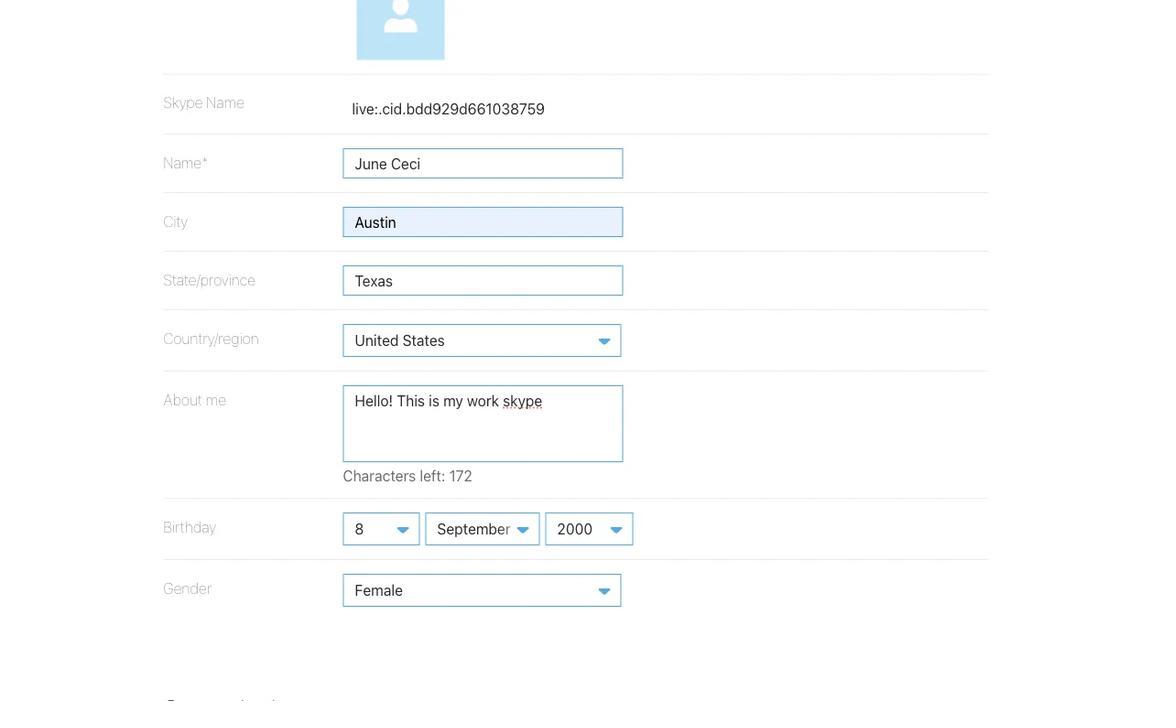 Task type: locate. For each thing, give the bounding box(es) containing it.
8
[[355, 520, 364, 538]]

about me
[[164, 391, 226, 409]]

City text field
[[343, 207, 624, 237]]

about
[[164, 391, 203, 409]]

name
[[206, 94, 245, 111]]

Name* text field
[[343, 148, 624, 178]]

172
[[450, 467, 473, 485]]

live:.cid.bdd929d661038759
[[352, 100, 545, 118]]

name*
[[164, 154, 209, 171]]

status containing characters left:
[[343, 467, 561, 485]]

united states
[[355, 332, 445, 349]]

me
[[206, 391, 226, 409]]

country/region
[[164, 330, 259, 347]]

status
[[343, 467, 561, 485]]

2000
[[558, 520, 593, 538]]

birthday
[[164, 519, 216, 536]]



Task type: describe. For each thing, give the bounding box(es) containing it.
left:
[[420, 467, 446, 485]]

skype name
[[164, 94, 245, 111]]

city
[[164, 212, 188, 230]]

characters
[[343, 467, 416, 485]]

september
[[438, 520, 511, 538]]

female
[[355, 582, 403, 599]]

State/province text field
[[343, 266, 624, 296]]

skype
[[164, 94, 203, 111]]

About me text field
[[343, 386, 624, 463]]

united
[[355, 332, 399, 349]]

state/province
[[164, 271, 256, 288]]

states
[[403, 332, 445, 349]]

gender
[[164, 580, 212, 597]]

characters left: 172
[[343, 467, 473, 485]]



Task type: vqa. For each thing, say whether or not it's contained in the screenshot.
status
yes



